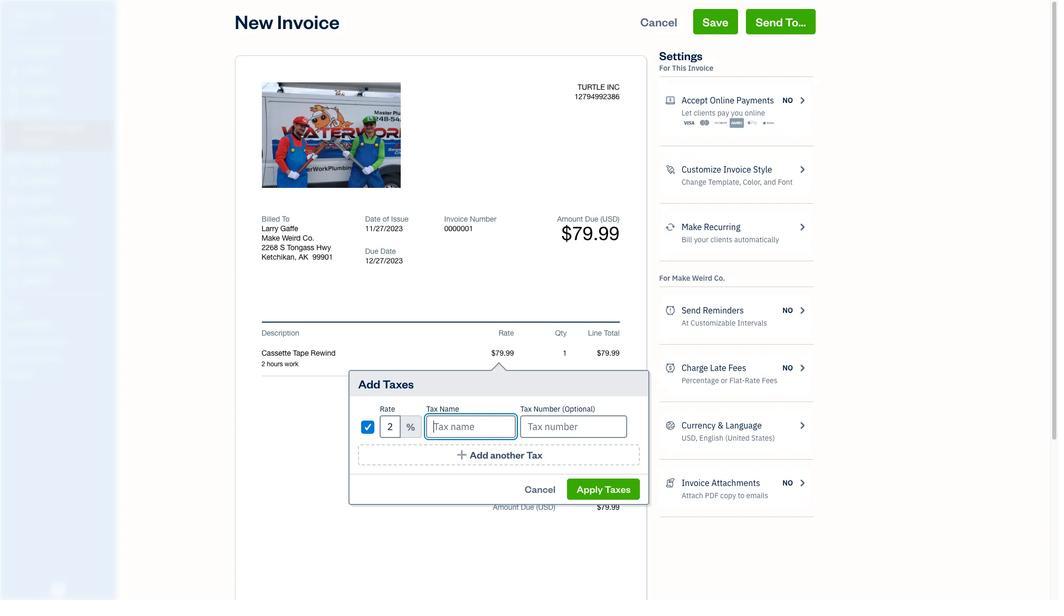 Task type: locate. For each thing, give the bounding box(es) containing it.
cancel button up settings
[[631, 9, 687, 34]]

1 horizontal spatial (
[[601, 215, 603, 224]]

0 vertical spatial cancel button
[[631, 9, 687, 34]]

0 horizontal spatial co.
[[303, 234, 315, 243]]

send to...
[[756, 14, 807, 29]]

make down larry
[[262, 234, 280, 243]]

add
[[358, 377, 381, 392], [470, 449, 489, 461]]

0 vertical spatial weird
[[282, 234, 301, 243]]

intervals
[[738, 319, 768, 328]]

0 vertical spatial clients
[[694, 108, 716, 118]]

0 vertical spatial 0.00
[[606, 443, 620, 452]]

for
[[660, 63, 671, 73], [660, 274, 671, 283]]

send up at
[[682, 305, 701, 316]]

turtle up 12794992386
[[578, 83, 605, 91]]

fees right flat-
[[762, 376, 778, 386]]

date up 12/27/2023
[[381, 247, 396, 256]]

to
[[282, 215, 290, 224]]

weird
[[282, 234, 301, 243], [693, 274, 713, 283]]

0 vertical spatial usd
[[603, 215, 618, 224]]

chart image
[[7, 256, 20, 267]]

Enter an Invoice # text field
[[445, 225, 474, 233]]

1 horizontal spatial inc
[[607, 83, 620, 91]]

send left to...
[[756, 14, 783, 29]]

0 horizontal spatial )
[[554, 504, 556, 512]]

0.00 up apply taxes
[[606, 473, 620, 482]]

1 for from the top
[[660, 63, 671, 73]]

total
[[604, 329, 620, 338], [540, 464, 556, 472]]

due
[[585, 215, 599, 224], [365, 247, 379, 256], [521, 504, 535, 512]]

clients down recurring
[[711, 235, 733, 245]]

due for amount due ( usd )
[[521, 504, 535, 512]]

onlinesales image
[[666, 94, 676, 107]]

plus image
[[456, 450, 468, 461]]

0 vertical spatial total
[[604, 329, 620, 338]]

taxes down enter an item description text box
[[383, 377, 414, 392]]

3 no from the top
[[783, 364, 794, 373]]

send for send to...
[[756, 14, 783, 29]]

2 chevronright image from the top
[[798, 221, 808, 234]]

2 0.00 from the top
[[606, 473, 620, 482]]

3 chevronright image from the top
[[798, 477, 808, 490]]

billed to larry gaffe make weird co. 2268 s tongass hwy ketchikan, ak  99901
[[262, 215, 333, 262]]

cancel for apply taxes
[[525, 483, 556, 496]]

) down "paid"
[[554, 504, 556, 512]]

)
[[618, 215, 620, 224], [554, 504, 556, 512]]

0 vertical spatial chevronright image
[[798, 163, 808, 176]]

0 horizontal spatial (
[[537, 504, 539, 512]]

2 no from the top
[[783, 306, 794, 315]]

1 vertical spatial send
[[682, 305, 701, 316]]

co. up reminders
[[715, 274, 726, 283]]

1 horizontal spatial cancel
[[641, 14, 678, 29]]

1 horizontal spatial total
[[604, 329, 620, 338]]

invoices image
[[666, 477, 676, 490]]

for inside settings for this invoice
[[660, 63, 671, 73]]

send reminders
[[682, 305, 744, 316]]

for left the this at the right top of the page
[[660, 63, 671, 73]]

flat-
[[730, 376, 745, 386]]

tax name
[[427, 405, 460, 414]]

2 horizontal spatial rate
[[745, 376, 761, 386]]

0 horizontal spatial inc
[[41, 10, 56, 20]]

Item Rate (USD) text field
[[491, 349, 514, 358]]

cancel up settings
[[641, 14, 678, 29]]

delete image
[[307, 131, 357, 141]]

0 vertical spatial due
[[585, 215, 599, 224]]

79.99 up apply taxes
[[602, 464, 620, 472]]

date of issue
[[365, 215, 409, 224]]

amount
[[558, 215, 583, 224], [513, 476, 539, 484], [493, 504, 519, 512]]

1 vertical spatial for
[[660, 274, 671, 283]]

currencyandlanguage image
[[666, 420, 676, 432]]

fees up flat-
[[729, 363, 747, 374]]

0 vertical spatial taxes
[[383, 377, 414, 392]]

chevronright image for make recurring
[[798, 221, 808, 234]]

1 vertical spatial turtle
[[578, 83, 605, 91]]

1 vertical spatial amount
[[513, 476, 539, 484]]

bill your clients automatically
[[682, 235, 780, 245]]

0 vertical spatial )
[[618, 215, 620, 224]]

1 vertical spatial add
[[470, 449, 489, 461]]

inc inside turtle inc 12794992386
[[607, 83, 620, 91]]

1 vertical spatial co.
[[715, 274, 726, 283]]

add down enter an item description text box
[[358, 377, 381, 392]]

make up latereminders image on the bottom right
[[673, 274, 691, 283]]

1 vertical spatial (
[[537, 504, 539, 512]]

0 vertical spatial number
[[470, 215, 497, 224]]

rate up the tax rate (percentage) text field
[[380, 405, 395, 414]]

1 horizontal spatial rate
[[499, 329, 514, 338]]

0.00
[[606, 443, 620, 452], [606, 473, 620, 482]]

1 vertical spatial chevronright image
[[798, 221, 808, 234]]

1 vertical spatial inc
[[607, 83, 620, 91]]

make up bill
[[682, 222, 702, 232]]

inc for turtle inc 12794992386
[[607, 83, 620, 91]]

money image
[[7, 236, 20, 247]]

customizable
[[691, 319, 736, 328]]

0 horizontal spatial number
[[470, 215, 497, 224]]

customize invoice style
[[682, 164, 773, 175]]

no for send reminders
[[783, 306, 794, 315]]

usd for amount due ( usd )
[[539, 504, 554, 512]]

( for amount due ( usd ) $79.99
[[601, 215, 603, 224]]

make
[[682, 222, 702, 232], [262, 234, 280, 243], [673, 274, 691, 283]]

2 horizontal spatial due
[[585, 215, 599, 224]]

1 horizontal spatial add
[[470, 449, 489, 461]]

delete
[[307, 131, 332, 141]]

1 vertical spatial weird
[[693, 274, 713, 283]]

date
[[365, 215, 381, 224], [381, 247, 396, 256]]

12/27/2023
[[365, 257, 403, 265]]

timer image
[[7, 216, 20, 227]]

bank image
[[762, 118, 776, 128]]

date left of
[[365, 215, 381, 224]]

2 vertical spatial due
[[521, 504, 535, 512]]

turtle inside turtle inc 12794992386
[[578, 83, 605, 91]]

1 horizontal spatial )
[[618, 215, 620, 224]]

79.99 up the 79.99 0.00
[[602, 422, 620, 431]]

0 horizontal spatial add
[[358, 377, 381, 392]]

1 vertical spatial date
[[381, 247, 396, 256]]

tax up subtotal
[[521, 405, 532, 414]]

clients down accept
[[694, 108, 716, 118]]

new invoice
[[235, 9, 340, 34]]

79.99 for 79.99
[[602, 422, 620, 431]]

0 horizontal spatial rate
[[380, 405, 395, 414]]

weird up send reminders
[[693, 274, 713, 283]]

1 horizontal spatial cancel button
[[631, 9, 687, 34]]

1 vertical spatial cancel button
[[516, 479, 565, 500]]

add right plus image
[[470, 449, 489, 461]]

1 chevronright image from the top
[[798, 94, 808, 107]]

0 vertical spatial inc
[[41, 10, 56, 20]]

0 horizontal spatial weird
[[282, 234, 301, 243]]

line
[[589, 329, 602, 338]]

apply taxes button
[[568, 479, 641, 500]]

invoice
[[277, 9, 340, 34], [689, 63, 714, 73], [724, 164, 752, 175], [445, 215, 468, 224], [682, 478, 710, 489]]

1 vertical spatial number
[[534, 405, 561, 414]]

1 vertical spatial )
[[554, 504, 556, 512]]

invoice attachments
[[682, 478, 761, 489]]

fees
[[729, 363, 747, 374], [762, 376, 778, 386]]

chevronright image
[[798, 163, 808, 176], [798, 221, 808, 234], [798, 477, 808, 490]]

usd inside amount due ( usd ) $79.99
[[603, 215, 618, 224]]

change
[[682, 178, 707, 187]]

0 horizontal spatial send
[[682, 305, 701, 316]]

bank connections image
[[8, 354, 113, 362]]

cancel button for apply taxes
[[516, 479, 565, 500]]

) left refresh image
[[618, 215, 620, 224]]

total up "paid"
[[540, 464, 556, 472]]

0 horizontal spatial due
[[365, 247, 379, 256]]

2268
[[262, 244, 278, 252]]

1 vertical spatial 79.99
[[602, 464, 620, 472]]

inc
[[41, 10, 56, 20], [607, 83, 620, 91]]

american express image
[[730, 118, 744, 128]]

taxes
[[383, 377, 414, 392], [605, 483, 631, 496]]

usd for amount due ( usd ) $79.99
[[603, 215, 618, 224]]

no
[[783, 96, 794, 105], [783, 306, 794, 315], [783, 364, 794, 373], [783, 479, 794, 488]]

rate up item rate (usd) text box
[[499, 329, 514, 338]]

1 horizontal spatial taxes
[[605, 483, 631, 496]]

4 no from the top
[[783, 479, 794, 488]]

inc inside turtle inc owner
[[41, 10, 56, 20]]

0 horizontal spatial total
[[540, 464, 556, 472]]

check image
[[363, 422, 373, 433]]

0 horizontal spatial cancel
[[525, 483, 556, 496]]

3 chevronright image from the top
[[798, 362, 808, 375]]

1 horizontal spatial send
[[756, 14, 783, 29]]

taxes inside button
[[605, 483, 631, 496]]

send inside "send to..." "button"
[[756, 14, 783, 29]]

apps image
[[8, 303, 113, 312]]

Enter an Item Description text field
[[262, 360, 462, 369]]

0 horizontal spatial taxes
[[383, 377, 414, 392]]

0 vertical spatial amount
[[558, 215, 583, 224]]

2 vertical spatial amount
[[493, 504, 519, 512]]

79.99
[[602, 422, 620, 431], [602, 464, 620, 472]]

font
[[778, 178, 793, 187]]

0 vertical spatial add
[[358, 377, 381, 392]]

2 vertical spatial rate
[[380, 405, 395, 414]]

tax up total amount paid
[[527, 449, 543, 461]]

total right line
[[604, 329, 620, 338]]

send for send reminders
[[682, 305, 701, 316]]

cancel button up amount due ( usd )
[[516, 479, 565, 500]]

add inside button
[[470, 449, 489, 461]]

add for add taxes
[[358, 377, 381, 392]]

1 vertical spatial usd
[[539, 504, 554, 512]]

1 vertical spatial cancel
[[525, 483, 556, 496]]

turtle up owner
[[8, 10, 39, 20]]

discover image
[[714, 118, 728, 128]]

co. up tongass
[[303, 234, 315, 243]]

turtle for turtle inc owner
[[8, 10, 39, 20]]

0 vertical spatial cancel
[[641, 14, 678, 29]]

0.00 up the 79.99 0.00
[[606, 443, 620, 452]]

0 vertical spatial turtle
[[8, 10, 39, 20]]

taxes down the 79.99 0.00
[[605, 483, 631, 496]]

image
[[334, 131, 357, 141]]

( inside amount due ( usd ) $79.99
[[601, 215, 603, 224]]

1 vertical spatial total
[[540, 464, 556, 472]]

0 vertical spatial for
[[660, 63, 671, 73]]

to
[[738, 491, 745, 501]]

2 chevronright image from the top
[[798, 304, 808, 317]]

0 vertical spatial rate
[[499, 329, 514, 338]]

number for tax
[[534, 405, 561, 414]]

0 vertical spatial send
[[756, 14, 783, 29]]

due inside amount due ( usd ) $79.99
[[585, 215, 599, 224]]

1 horizontal spatial turtle
[[578, 83, 605, 91]]

cancel
[[641, 14, 678, 29], [525, 483, 556, 496]]

inc for turtle inc owner
[[41, 10, 56, 20]]

1 vertical spatial due
[[365, 247, 379, 256]]

client image
[[7, 66, 20, 77]]

charge
[[682, 363, 709, 374]]

percentage or flat-rate fees
[[682, 376, 778, 386]]

0 horizontal spatial turtle
[[8, 10, 39, 20]]

for up latereminders image on the bottom right
[[660, 274, 671, 283]]

2 79.99 from the top
[[602, 464, 620, 472]]

tax
[[427, 405, 438, 414], [521, 405, 532, 414], [545, 443, 556, 452], [527, 449, 543, 461]]

0 horizontal spatial fees
[[729, 363, 747, 374]]

$79.99
[[562, 222, 620, 245], [597, 504, 620, 512]]

let clients pay you online
[[682, 108, 766, 118]]

description
[[262, 329, 299, 338]]

co.
[[303, 234, 315, 243], [715, 274, 726, 283]]

tax number (optional)
[[521, 405, 596, 414]]

1 vertical spatial taxes
[[605, 483, 631, 496]]

1 no from the top
[[783, 96, 794, 105]]

turtle inside turtle inc owner
[[8, 10, 39, 20]]

cancel up amount due ( usd )
[[525, 483, 556, 496]]

0 vertical spatial fees
[[729, 363, 747, 374]]

1 horizontal spatial fees
[[762, 376, 778, 386]]

expense image
[[7, 176, 20, 187]]

rate
[[499, 329, 514, 338], [745, 376, 761, 386], [380, 405, 395, 414]]

0 vertical spatial co.
[[303, 234, 315, 243]]

co. inside 'billed to larry gaffe make weird co. 2268 s tongass hwy ketchikan, ak  99901'
[[303, 234, 315, 243]]

language
[[726, 421, 762, 431]]

number
[[470, 215, 497, 224], [534, 405, 561, 414]]

number up 'enter an invoice #' text box
[[470, 215, 497, 224]]

1 vertical spatial 0.00
[[606, 473, 620, 482]]

late
[[711, 363, 727, 374]]

attach pdf copy to emails
[[682, 491, 769, 501]]

chevronright image
[[798, 94, 808, 107], [798, 304, 808, 317], [798, 362, 808, 375], [798, 420, 808, 432]]

this
[[673, 63, 687, 73]]

add taxes
[[358, 377, 414, 392]]

1 79.99 from the top
[[602, 422, 620, 431]]

12794992386
[[575, 92, 620, 101]]

0 vertical spatial $79.99
[[562, 222, 620, 245]]

) inside amount due ( usd ) $79.99
[[618, 215, 620, 224]]

weird down the gaffe
[[282, 234, 301, 243]]

cancel button
[[631, 9, 687, 34], [516, 479, 565, 500]]

1 horizontal spatial number
[[534, 405, 561, 414]]

amount inside total amount paid
[[513, 476, 539, 484]]

at
[[682, 319, 689, 328]]

1 vertical spatial fees
[[762, 376, 778, 386]]

0 horizontal spatial usd
[[539, 504, 554, 512]]

settings
[[660, 48, 703, 63]]

change template, color, and font
[[682, 178, 793, 187]]

0 horizontal spatial cancel button
[[516, 479, 565, 500]]

1 vertical spatial clients
[[711, 235, 733, 245]]

1 chevronright image from the top
[[798, 163, 808, 176]]

make inside 'billed to larry gaffe make weird co. 2268 s tongass hwy ketchikan, ak  99901'
[[262, 234, 280, 243]]

tax down subtotal
[[545, 443, 556, 452]]

2 vertical spatial chevronright image
[[798, 477, 808, 490]]

0 vertical spatial (
[[601, 215, 603, 224]]

tax left name
[[427, 405, 438, 414]]

make recurring
[[682, 222, 741, 232]]

rate right or at bottom right
[[745, 376, 761, 386]]

1 horizontal spatial due
[[521, 504, 535, 512]]

number up subtotal
[[534, 405, 561, 414]]

1 vertical spatial make
[[262, 234, 280, 243]]

0 vertical spatial 79.99
[[602, 422, 620, 431]]

1 horizontal spatial usd
[[603, 215, 618, 224]]

weird inside 'billed to larry gaffe make weird co. 2268 s tongass hwy ketchikan, ak  99901'
[[282, 234, 301, 243]]

settings for this invoice
[[660, 48, 714, 73]]

cancel button for save
[[631, 9, 687, 34]]

apple pay image
[[746, 118, 760, 128]]

paintbrush image
[[666, 163, 676, 176]]

$79.99 inside amount due ( usd ) $79.99
[[562, 222, 620, 245]]

total amount paid
[[513, 464, 556, 484]]

amount inside amount due ( usd ) $79.99
[[558, 215, 583, 224]]



Task type: describe. For each thing, give the bounding box(es) containing it.
color,
[[743, 178, 762, 187]]

save
[[703, 14, 729, 29]]

tax for tax name
[[427, 405, 438, 414]]

template,
[[709, 178, 742, 187]]

invoice image
[[7, 106, 20, 117]]

and
[[764, 178, 777, 187]]

chevronright image for customize invoice style
[[798, 163, 808, 176]]

currency
[[682, 421, 716, 431]]

1 0.00 from the top
[[606, 443, 620, 452]]

attachments
[[712, 478, 761, 489]]

chevronright image for charge late fees
[[798, 362, 808, 375]]

&
[[718, 421, 724, 431]]

s
[[280, 244, 285, 252]]

2 for from the top
[[660, 274, 671, 283]]

pdf
[[706, 491, 719, 501]]

attach
[[682, 491, 704, 501]]

0 vertical spatial date
[[365, 215, 381, 224]]

rate for tax number (optional)
[[380, 405, 395, 414]]

turtle inc owner
[[8, 10, 56, 29]]

settings image
[[8, 371, 113, 379]]

save button
[[694, 9, 738, 34]]

taxes for add taxes
[[383, 377, 414, 392]]

Issue date in MM/DD/YYYY format text field
[[365, 225, 429, 233]]

emails
[[747, 491, 769, 501]]

at customizable intervals
[[682, 319, 768, 328]]

amount for amount due ( usd ) $79.99
[[558, 215, 583, 224]]

online
[[710, 95, 735, 106]]

apply
[[577, 483, 603, 496]]

visa image
[[682, 118, 696, 128]]

usd,
[[682, 434, 698, 443]]

amount for amount due ( usd )
[[493, 504, 519, 512]]

team members image
[[8, 320, 113, 329]]

gaffe
[[281, 225, 298, 233]]

date inside due date 12/27/2023
[[381, 247, 396, 256]]

online
[[745, 108, 766, 118]]

1 horizontal spatial weird
[[693, 274, 713, 283]]

Tax name text field
[[427, 416, 516, 439]]

style
[[754, 164, 773, 175]]

0.00 inside the 79.99 0.00
[[606, 473, 620, 482]]

tax for tax
[[545, 443, 556, 452]]

payments
[[737, 95, 775, 106]]

qty
[[556, 329, 567, 338]]

taxes for apply taxes
[[605, 483, 631, 496]]

Tax number text field
[[521, 416, 628, 439]]

chevronright image for send reminders
[[798, 304, 808, 317]]

dashboard image
[[7, 46, 20, 57]]

for make weird co.
[[660, 274, 726, 283]]

due date 12/27/2023
[[365, 247, 403, 265]]

payment image
[[7, 156, 20, 166]]

send to... button
[[747, 9, 816, 34]]

copy
[[721, 491, 737, 501]]

estimate image
[[7, 86, 20, 97]]

79.99 0.00
[[602, 464, 620, 482]]

due inside due date 12/27/2023
[[365, 247, 379, 256]]

let
[[682, 108, 692, 118]]

latereminders image
[[666, 304, 676, 317]]

turtle inc 12794992386
[[575, 83, 620, 101]]

79.99 for 79.99 0.00
[[602, 464, 620, 472]]

to...
[[786, 14, 807, 29]]

owner
[[8, 21, 28, 29]]

chevronright image for no
[[798, 477, 808, 490]]

Item Quantity text field
[[552, 349, 567, 358]]

freshbooks image
[[50, 584, 67, 597]]

latefees image
[[666, 362, 676, 375]]

Tax Rate (Percentage) text field
[[380, 416, 401, 439]]

1 vertical spatial rate
[[745, 376, 761, 386]]

of
[[383, 215, 389, 224]]

no for accept online payments
[[783, 96, 794, 105]]

99901
[[313, 253, 333, 262]]

(optional)
[[563, 405, 596, 414]]

issue
[[391, 215, 409, 224]]

ketchikan,
[[262, 253, 297, 262]]

number for invoice
[[470, 215, 497, 224]]

( for amount due ( usd )
[[537, 504, 539, 512]]

currency & language
[[682, 421, 762, 431]]

no for charge late fees
[[783, 364, 794, 373]]

invoice number
[[445, 215, 497, 224]]

report image
[[7, 276, 20, 287]]

your
[[694, 235, 709, 245]]

mastercard image
[[698, 118, 712, 128]]

amount due ( usd )
[[493, 504, 556, 512]]

name
[[440, 405, 460, 414]]

2 vertical spatial make
[[673, 274, 691, 283]]

apply taxes
[[577, 483, 631, 496]]

main element
[[0, 0, 143, 601]]

subtotal
[[528, 422, 556, 431]]

refresh image
[[666, 221, 676, 234]]

paid
[[541, 476, 556, 484]]

states)
[[752, 434, 775, 443]]

rate for line total
[[499, 329, 514, 338]]

Line Total (USD) text field
[[597, 349, 620, 358]]

total inside total amount paid
[[540, 464, 556, 472]]

larry
[[262, 225, 279, 233]]

add another tax button
[[358, 445, 641, 466]]

) for amount due ( usd )
[[554, 504, 556, 512]]

usd, english (united states)
[[682, 434, 775, 443]]

Enter an Item Name text field
[[262, 349, 462, 358]]

turtle for turtle inc 12794992386
[[578, 83, 605, 91]]

project image
[[7, 196, 20, 207]]

new
[[235, 9, 273, 34]]

due for amount due ( usd ) $79.99
[[585, 215, 599, 224]]

accept online payments
[[682, 95, 775, 106]]

add another tax
[[470, 449, 543, 461]]

tongass
[[287, 244, 315, 252]]

1 vertical spatial $79.99
[[597, 504, 620, 512]]

cancel for save
[[641, 14, 678, 29]]

0 vertical spatial make
[[682, 222, 702, 232]]

percentage
[[682, 376, 720, 386]]

you
[[732, 108, 744, 118]]

(united
[[726, 434, 750, 443]]

chevronright image for accept online payments
[[798, 94, 808, 107]]

billed
[[262, 215, 280, 224]]

automatically
[[735, 235, 780, 245]]

invoice inside settings for this invoice
[[689, 63, 714, 73]]

add for add another tax
[[470, 449, 489, 461]]

reminders
[[703, 305, 744, 316]]

) for amount due ( usd ) $79.99
[[618, 215, 620, 224]]

charge late fees
[[682, 363, 747, 374]]

line total
[[589, 329, 620, 338]]

12/27/2023 button
[[365, 256, 429, 266]]

1 horizontal spatial co.
[[715, 274, 726, 283]]

tax inside button
[[527, 449, 543, 461]]

no for invoice attachments
[[783, 479, 794, 488]]

pay
[[718, 108, 730, 118]]

another
[[491, 449, 525, 461]]

amount due ( usd ) $79.99
[[558, 215, 620, 245]]

hwy
[[317, 244, 331, 252]]

customize
[[682, 164, 722, 175]]

english
[[700, 434, 724, 443]]

4 chevronright image from the top
[[798, 420, 808, 432]]

tax for tax number (optional)
[[521, 405, 532, 414]]

items and services image
[[8, 337, 113, 346]]



Task type: vqa. For each thing, say whether or not it's contained in the screenshot.
"Number" associated with Invoice
yes



